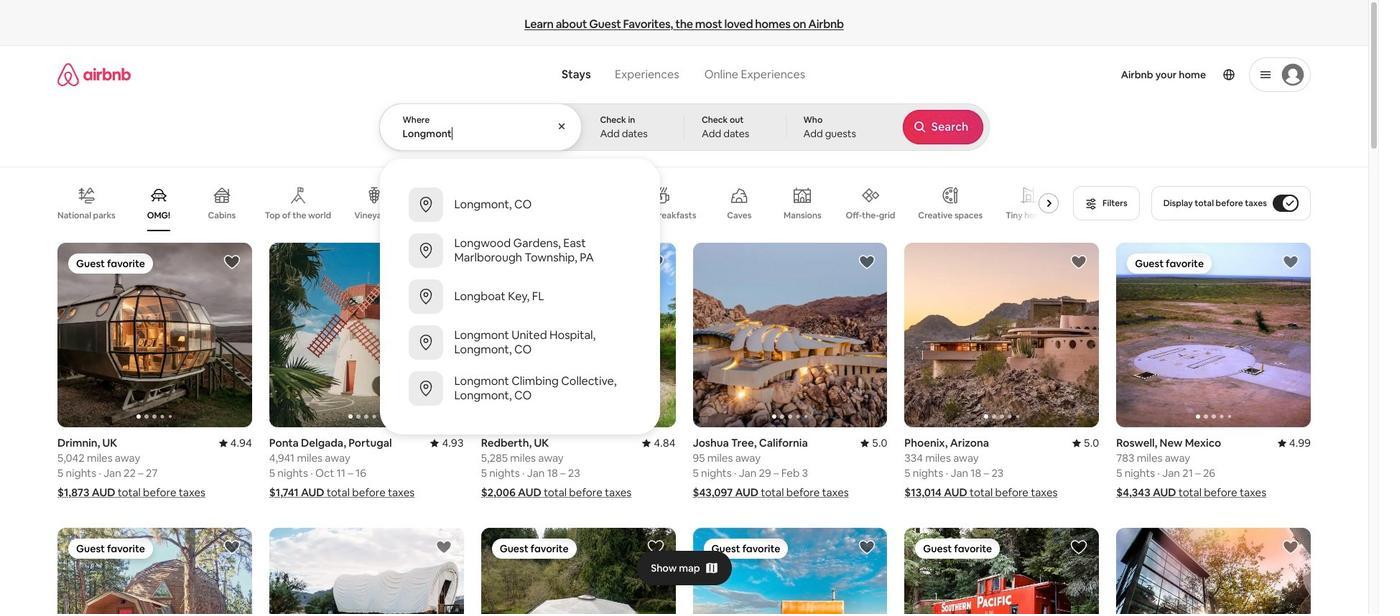 Task type: locate. For each thing, give the bounding box(es) containing it.
None search field
[[379, 46, 990, 435]]

5.0 out of 5 average rating image
[[861, 436, 888, 450]]

add to wishlist: redberth, uk image
[[647, 254, 664, 271]]

add to wishlist: bend, oregon image
[[223, 539, 241, 556]]

add to wishlist: los angeles, california image
[[1283, 539, 1300, 556]]

add to wishlist: ponta delgada, portugal image
[[435, 254, 453, 271]]

search suggestions list box
[[380, 170, 660, 423]]

4.99 out of 5 average rating image
[[1278, 436, 1312, 450]]

4.93 out of 5 average rating image
[[431, 436, 464, 450]]

option
[[380, 182, 660, 228], [380, 228, 660, 274], [380, 274, 660, 320], [380, 320, 660, 366], [380, 366, 660, 412]]

2 option from the top
[[380, 228, 660, 274]]

4.94 out of 5 average rating image
[[219, 436, 252, 450]]

group
[[57, 175, 1065, 231], [57, 243, 252, 428], [269, 243, 464, 428], [481, 243, 676, 428], [693, 243, 888, 428], [905, 243, 1100, 428], [1117, 243, 1312, 428], [57, 528, 252, 614], [269, 528, 464, 614], [481, 528, 676, 614], [693, 528, 888, 614], [905, 528, 1100, 614], [1117, 528, 1312, 614]]

profile element
[[828, 46, 1312, 103]]

5 option from the top
[[380, 366, 660, 412]]

Search destinations search field
[[403, 127, 560, 140]]

3 option from the top
[[380, 274, 660, 320]]

add to wishlist: sandy valley, nevada image
[[435, 539, 453, 556]]

tab panel
[[379, 103, 990, 435]]

add to wishlist: cupertino, california image
[[1071, 539, 1088, 556]]



Task type: vqa. For each thing, say whether or not it's contained in the screenshot.
the Add to wishlist: Phoenix, Arizona IMAGE
yes



Task type: describe. For each thing, give the bounding box(es) containing it.
1 option from the top
[[380, 182, 660, 228]]

5.0 out of 5 average rating image
[[1073, 436, 1100, 450]]

add to wishlist: brush prairie, washington image
[[647, 539, 664, 556]]

add to wishlist: phoenix, arizona image
[[1071, 254, 1088, 271]]

what can we help you find? tab list
[[551, 59, 692, 91]]

add to wishlist: roswell, new mexico image
[[1283, 254, 1300, 271]]

4.84 out of 5 average rating image
[[643, 436, 676, 450]]

add to wishlist: drimnin, uk image
[[223, 254, 241, 271]]

add to wishlist: joshua tree, california image
[[859, 254, 876, 271]]

add to wishlist: page, arizona image
[[859, 539, 876, 556]]

4 option from the top
[[380, 320, 660, 366]]



